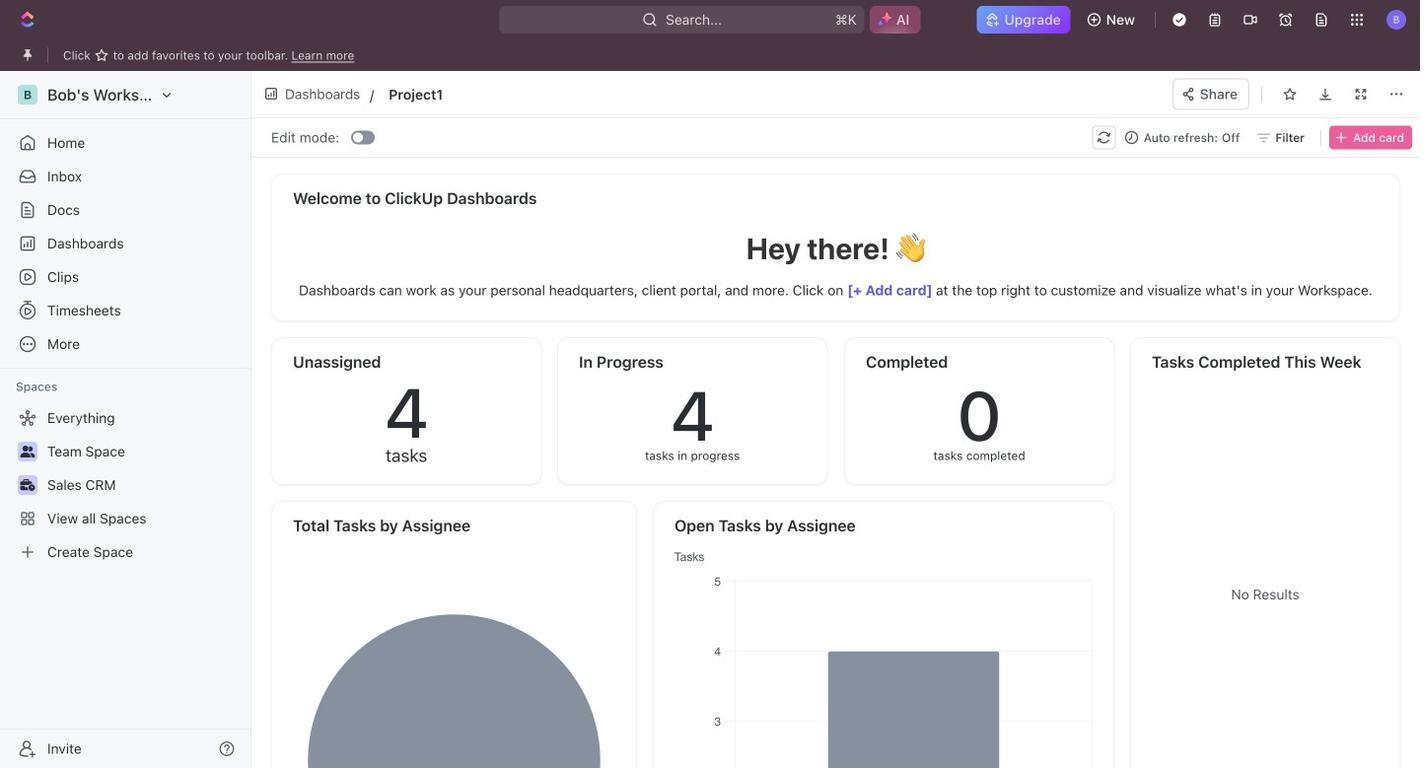 Task type: describe. For each thing, give the bounding box(es) containing it.
user group image
[[20, 446, 35, 458]]

tree inside sidebar navigation
[[8, 402, 243, 568]]



Task type: vqa. For each thing, say whether or not it's contained in the screenshot.
the topmost Field
no



Task type: locate. For each thing, give the bounding box(es) containing it.
sidebar navigation
[[0, 71, 255, 768]]

None text field
[[389, 82, 700, 106]]

business time image
[[20, 479, 35, 491]]

tree
[[8, 402, 243, 568]]

bob's workspace, , element
[[18, 85, 37, 105]]



